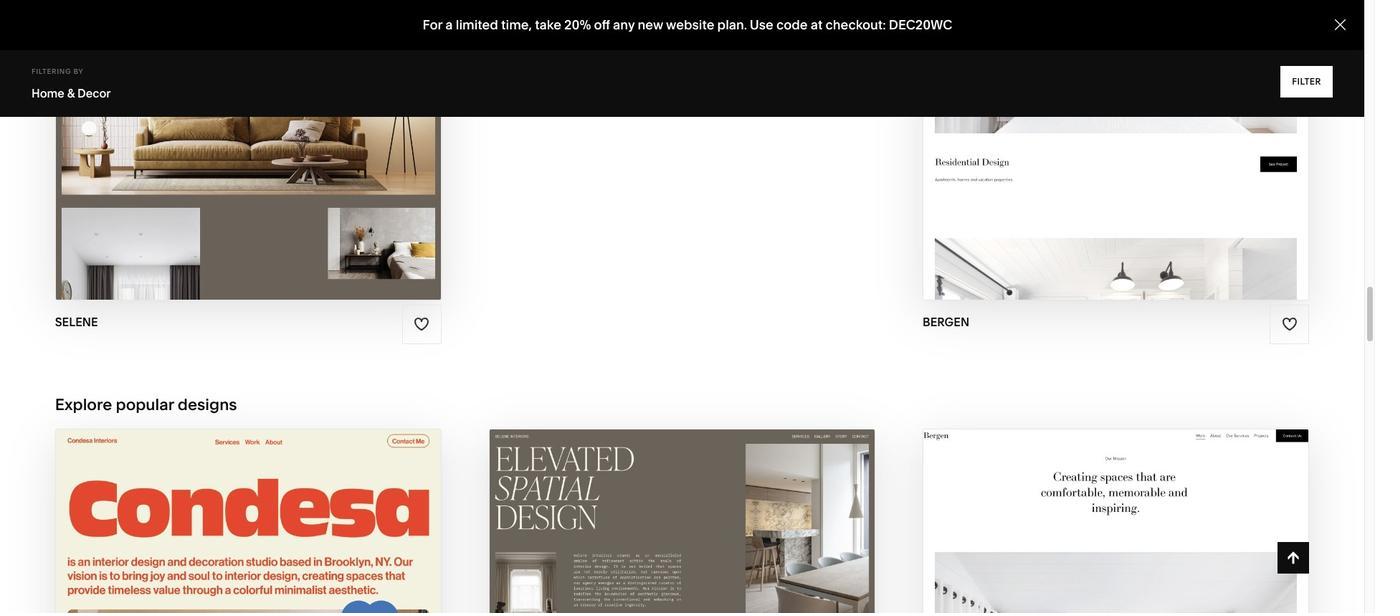 Task type: locate. For each thing, give the bounding box(es) containing it.
code
[[776, 17, 808, 33]]

take
[[535, 17, 561, 33]]

&
[[67, 86, 75, 100]]

selene image
[[56, 0, 441, 300], [490, 430, 875, 613]]

0 vertical spatial selene image
[[56, 0, 441, 300]]

by
[[73, 67, 83, 75]]

limited
[[456, 17, 498, 33]]

2 bergen image from the top
[[923, 430, 1309, 613]]

colton
[[489, 49, 536, 63]]

plan.
[[717, 17, 747, 33]]

0 horizontal spatial selene image
[[56, 0, 441, 300]]

bergen image
[[923, 0, 1309, 300], [923, 430, 1309, 613]]

checkout:
[[826, 17, 886, 33]]

1 vertical spatial bergen image
[[923, 430, 1309, 613]]

selene
[[55, 315, 98, 329]]

home
[[32, 86, 64, 100]]

time,
[[501, 17, 532, 33]]

0 vertical spatial bergen image
[[923, 0, 1309, 300]]

1 bergen image from the top
[[923, 0, 1309, 300]]

for
[[423, 17, 442, 33]]

filter
[[1292, 76, 1321, 87]]

explore
[[55, 395, 112, 414]]

at
[[811, 17, 823, 33]]

back to top image
[[1286, 550, 1301, 566]]

1 vertical spatial selene image
[[490, 430, 875, 613]]



Task type: vqa. For each thing, say whether or not it's contained in the screenshot.
the Decor
yes



Task type: describe. For each thing, give the bounding box(es) containing it.
home & decor
[[32, 86, 111, 100]]

dec20wc
[[889, 17, 952, 33]]

any
[[613, 17, 635, 33]]

website
[[666, 17, 714, 33]]

1 horizontal spatial selene image
[[490, 430, 875, 613]]

add selene to your favorites list image
[[414, 316, 430, 332]]

a
[[445, 17, 453, 33]]

add bergen to your favorites list image
[[1282, 317, 1298, 332]]

for a limited time, take 20% off any new website plan. use code at checkout: dec20wc
[[423, 17, 952, 33]]

explore popular designs
[[55, 395, 237, 414]]

bergen
[[923, 315, 969, 329]]

filter button
[[1281, 66, 1333, 98]]

condesa image
[[56, 430, 441, 613]]

off
[[594, 17, 610, 33]]

new
[[638, 17, 663, 33]]

use
[[750, 17, 773, 33]]

popular
[[116, 395, 174, 414]]

designs
[[178, 395, 237, 414]]

20%
[[564, 17, 591, 33]]

filtering
[[32, 67, 71, 75]]

colton image
[[490, 0, 875, 34]]

decor
[[77, 86, 111, 100]]

filtering by
[[32, 67, 83, 75]]



